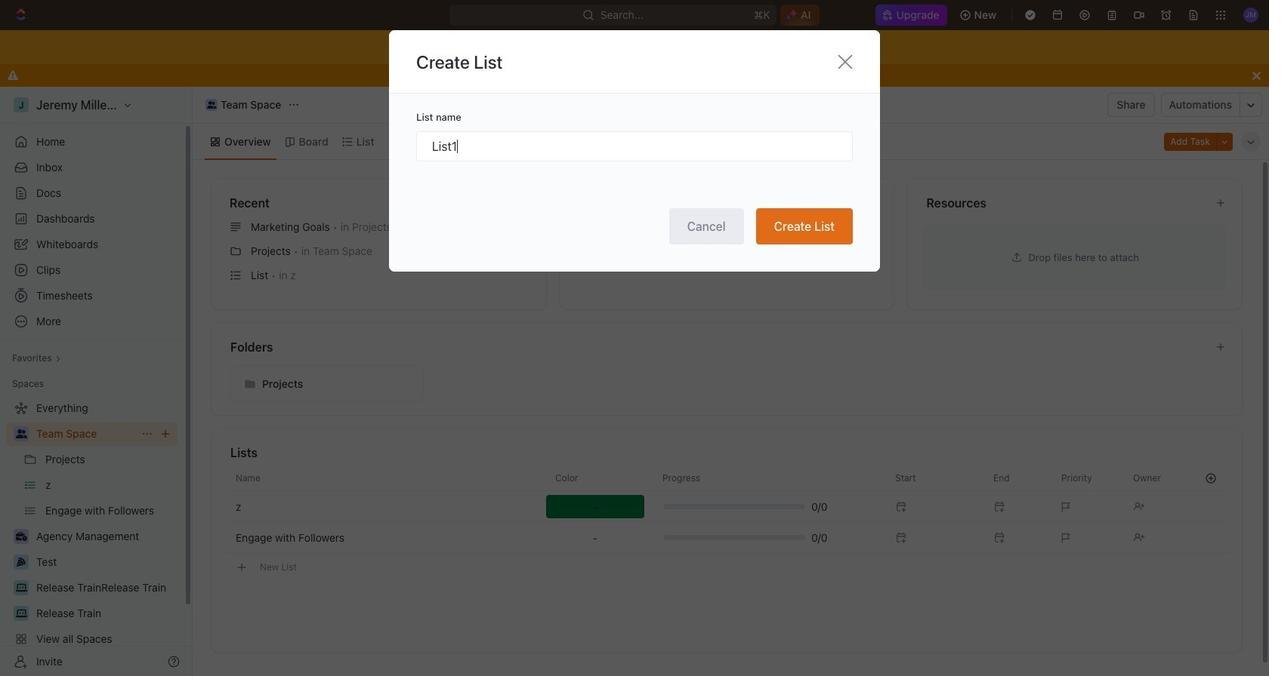 Task type: describe. For each thing, give the bounding box(es) containing it.
tree inside sidebar 'navigation'
[[6, 397, 178, 677]]

user group image inside sidebar 'navigation'
[[15, 430, 27, 439]]

List text field
[[416, 131, 853, 161]]



Task type: vqa. For each thing, say whether or not it's contained in the screenshot.
Dropdown menu image
no



Task type: locate. For each thing, give the bounding box(es) containing it.
1 vertical spatial user group image
[[15, 430, 27, 439]]

sidebar navigation
[[0, 87, 193, 677]]

user group image
[[207, 101, 216, 109], [15, 430, 27, 439]]

0 vertical spatial user group image
[[207, 101, 216, 109]]

tree
[[6, 397, 178, 677]]

1 horizontal spatial user group image
[[207, 101, 216, 109]]

0 horizontal spatial user group image
[[15, 430, 27, 439]]



